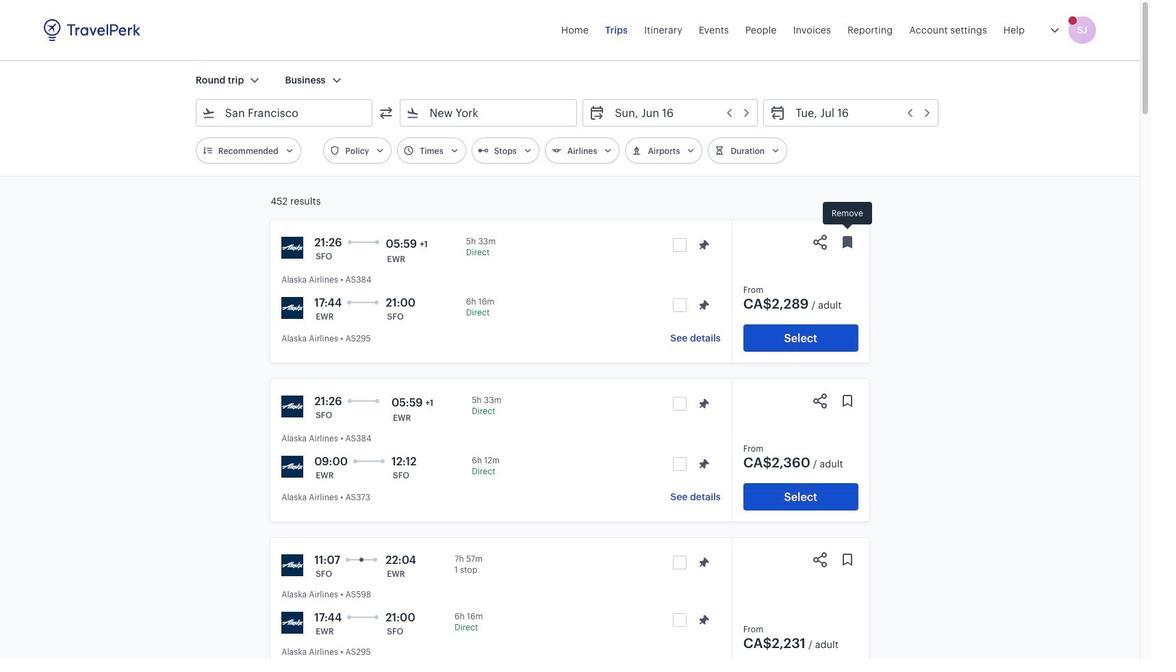 Task type: locate. For each thing, give the bounding box(es) containing it.
1 vertical spatial alaska airlines image
[[282, 456, 303, 478]]

Depart field
[[605, 102, 752, 124]]

4 alaska airlines image from the top
[[282, 612, 303, 634]]

From search field
[[216, 102, 354, 124]]

0 vertical spatial alaska airlines image
[[282, 396, 303, 418]]

Return field
[[786, 102, 933, 124]]

1 alaska airlines image from the top
[[282, 396, 303, 418]]

alaska airlines image
[[282, 237, 303, 259], [282, 297, 303, 319], [282, 555, 303, 577], [282, 612, 303, 634]]

tooltip
[[823, 202, 872, 231]]

alaska airlines image
[[282, 396, 303, 418], [282, 456, 303, 478]]

To search field
[[420, 102, 559, 124]]



Task type: describe. For each thing, give the bounding box(es) containing it.
2 alaska airlines image from the top
[[282, 456, 303, 478]]

1 alaska airlines image from the top
[[282, 237, 303, 259]]

2 alaska airlines image from the top
[[282, 297, 303, 319]]

3 alaska airlines image from the top
[[282, 555, 303, 577]]



